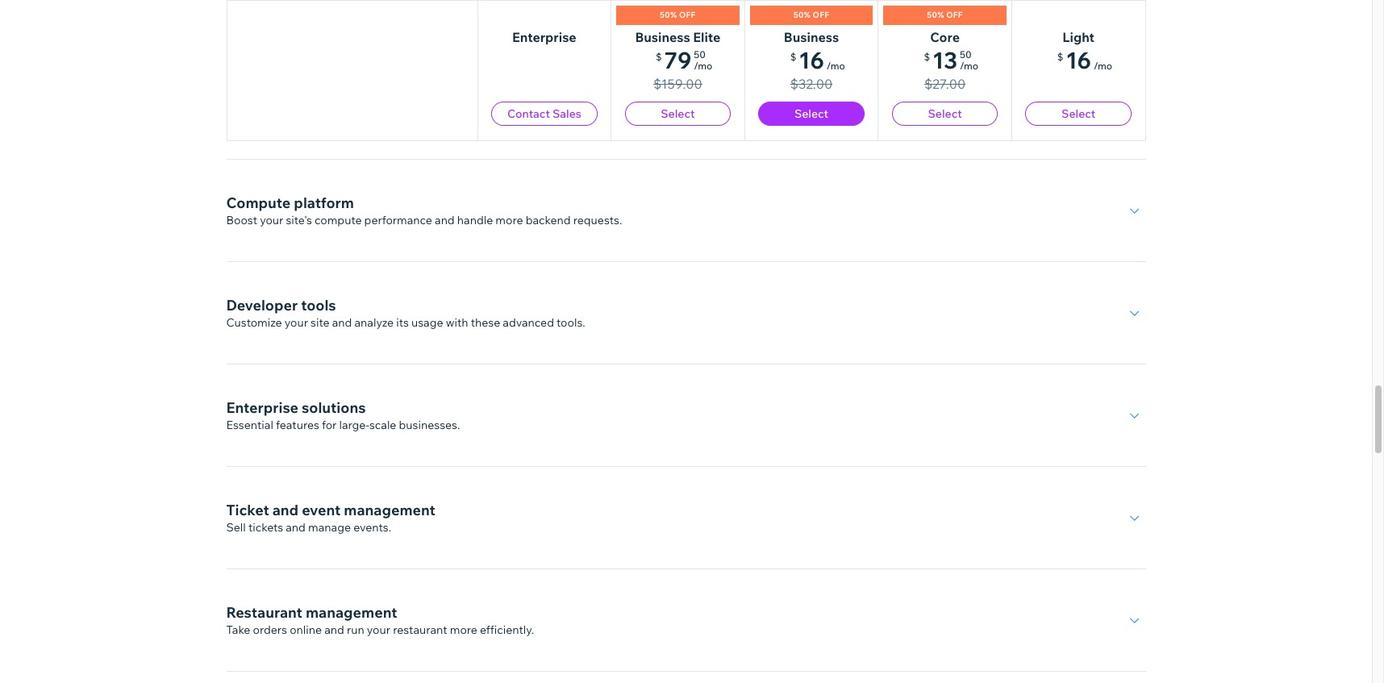 Task type: vqa. For each thing, say whether or not it's contained in the screenshot.
"50%" associated with 79
yes



Task type: describe. For each thing, give the bounding box(es) containing it.
enterprise for enterprise
[[512, 29, 576, 45]]

data
[[226, 91, 259, 110]]

4 seconds from the left
[[928, 93, 972, 107]]

restaurant
[[393, 623, 447, 637]]

50% off for 13
[[927, 10, 963, 20]]

1 3,000 from the left
[[930, 14, 961, 28]]

sell
[[226, 520, 246, 535]]

50% off for 79
[[660, 10, 696, 20]]

2 select button from the left
[[758, 102, 865, 126]]

select for 79
[[661, 106, 695, 121]]

features
[[276, 418, 319, 432]]

and inside developer tools customize your site and analyze its usage with these advanced tools.
[[332, 315, 352, 330]]

with inside data platform supply your site with the data capacity and performance it needs.
[[313, 111, 336, 125]]

database
[[288, 132, 337, 147]]

2 select from the left
[[795, 106, 829, 121]]

tickets
[[248, 520, 283, 535]]

management inside ticket and event management sell tickets and manage events.
[[344, 501, 435, 520]]

online
[[290, 623, 322, 637]]

handle
[[457, 213, 493, 227]]

site's
[[286, 213, 312, 227]]

site for platform
[[292, 111, 311, 125]]

for
[[322, 418, 337, 432]]

$ inside core $ 13 50 /mo $27.00
[[924, 51, 930, 63]]

and right tickets
[[286, 520, 306, 535]]

off for 79
[[679, 10, 696, 20]]

your for data
[[266, 111, 290, 125]]

1 seconds from the left
[[530, 93, 574, 107]]

supply
[[226, 111, 263, 125]]

16 inside the business $ 16 /mo $32.00
[[799, 46, 824, 74]]

compute
[[226, 194, 291, 212]]

elite
[[693, 29, 721, 45]]

contact sales button
[[491, 102, 597, 126]]

compute
[[315, 213, 362, 227]]

contact sales
[[507, 106, 581, 121]]

off for 16
[[813, 10, 830, 20]]

3 5 from the left
[[1052, 93, 1059, 107]]

ticket and event management sell tickets and manage events.
[[226, 501, 435, 535]]

1 5 seconds from the left
[[785, 93, 838, 107]]

requests.
[[573, 213, 622, 227]]

$159.00
[[653, 76, 702, 92]]

$ inside $ 16 /mo
[[1057, 51, 1064, 63]]

5,000
[[796, 14, 827, 28]]

manage
[[308, 520, 351, 535]]

external
[[242, 132, 285, 147]]

3 5 seconds from the left
[[1052, 93, 1105, 107]]

developer
[[226, 296, 298, 315]]

select button for 13
[[892, 102, 998, 126]]

core
[[930, 29, 960, 45]]

essential
[[226, 418, 273, 432]]

2 16 from the left
[[1066, 46, 1091, 74]]

business for 16
[[784, 29, 839, 45]]

data
[[358, 111, 382, 125]]

13
[[933, 46, 958, 74]]

capacity
[[385, 111, 429, 125]]

25,000
[[659, 14, 696, 28]]

select button for 79
[[625, 102, 731, 126]]

50% off for 16
[[794, 10, 830, 20]]

the
[[338, 111, 356, 125]]

your for compute
[[260, 213, 283, 227]]

external database integration
[[242, 132, 398, 147]]

efficiently.
[[480, 623, 534, 637]]

off for 13
[[946, 10, 963, 20]]

platform for compute platform
[[294, 194, 354, 212]]

your for developer
[[285, 315, 308, 330]]

boost
[[226, 213, 257, 227]]

tools
[[301, 296, 336, 315]]

contact
[[507, 106, 550, 121]]

enterprise for enterprise solutions essential features for large-scale businesses.
[[226, 399, 299, 417]]

backend
[[526, 213, 571, 227]]

with inside developer tools customize your site and analyze its usage with these advanced tools.
[[446, 315, 468, 330]]

compute platform boost your site's compute performance and handle more backend requests.
[[226, 194, 622, 227]]

3 seconds from the left
[[794, 93, 838, 107]]

1 120 from the left
[[936, 53, 955, 68]]

tools.
[[557, 315, 585, 330]]

it
[[525, 111, 532, 125]]

business $ 16 /mo $32.00
[[784, 29, 845, 92]]

2 5 from the left
[[919, 93, 925, 107]]

and up tickets
[[272, 501, 299, 520]]

50% for 79
[[660, 10, 677, 20]]

79
[[664, 46, 692, 74]]



Task type: locate. For each thing, give the bounding box(es) containing it.
50% off up elite
[[660, 10, 696, 20]]

your right run
[[367, 623, 390, 637]]

and inside restaurant management take orders online and run your restaurant more efficiently.
[[324, 623, 344, 637]]

1 horizontal spatial 10
[[648, 93, 661, 107]]

events.
[[353, 520, 391, 535]]

select button for 16
[[1026, 102, 1132, 126]]

3 50% from the left
[[927, 10, 944, 20]]

developer tools customize your site and analyze its usage with these advanced tools.
[[226, 296, 585, 330]]

1 50 from the left
[[694, 48, 706, 61]]

select button
[[625, 102, 731, 126], [758, 102, 865, 126], [892, 102, 998, 126], [1026, 102, 1132, 126]]

restaurant management take orders online and run your restaurant more efficiently.
[[226, 603, 534, 637]]

solutions
[[302, 399, 366, 417]]

performance left it
[[454, 111, 522, 125]]

5 down $ 16 /mo
[[1052, 93, 1059, 107]]

1 vertical spatial performance
[[364, 213, 432, 227]]

1 horizontal spatial 5 seconds
[[919, 93, 972, 107]]

/mo right 3,500
[[694, 60, 713, 72]]

1 horizontal spatial 50
[[960, 48, 972, 61]]

/mo inside core $ 13 50 /mo $27.00
[[960, 60, 979, 72]]

1 horizontal spatial with
[[446, 315, 468, 330]]

0 horizontal spatial with
[[313, 111, 336, 125]]

50% up 500 at the top of page
[[794, 10, 811, 20]]

restaurant
[[226, 603, 302, 622]]

1 10 seconds from the left
[[515, 93, 574, 107]]

120 down "light"
[[1069, 53, 1088, 68]]

businesses.
[[399, 418, 460, 432]]

0 horizontal spatial 50%
[[660, 10, 677, 20]]

with
[[313, 111, 336, 125], [446, 315, 468, 330]]

0 horizontal spatial 5 seconds
[[785, 93, 838, 107]]

/mo right 500 at the top of page
[[827, 60, 845, 72]]

3,000
[[930, 14, 961, 28], [1063, 14, 1094, 28]]

$32.00
[[790, 76, 833, 92]]

select down $ 16 /mo
[[1062, 106, 1096, 121]]

50 inside business elite $ 79 50 /mo $159.00
[[694, 48, 706, 61]]

10 down $159.00
[[648, 93, 661, 107]]

2 3,000 from the left
[[1063, 14, 1094, 28]]

with up external database integration at the top left of page
[[313, 111, 336, 125]]

1 vertical spatial platform
[[294, 194, 354, 212]]

120 up the $27.00
[[936, 53, 955, 68]]

management inside restaurant management take orders online and run your restaurant more efficiently.
[[306, 603, 397, 622]]

50
[[694, 48, 706, 61], [960, 48, 972, 61]]

site inside developer tools customize your site and analyze its usage with these advanced tools.
[[311, 315, 330, 330]]

500
[[801, 53, 822, 68]]

data platform supply your site with the data capacity and performance it needs.
[[226, 91, 569, 125]]

2 business from the left
[[784, 29, 839, 45]]

0 horizontal spatial performance
[[364, 213, 432, 227]]

sales
[[553, 106, 581, 121]]

and down tools
[[332, 315, 352, 330]]

performance
[[454, 111, 522, 125], [364, 213, 432, 227]]

custom
[[524, 14, 565, 28]]

0 horizontal spatial more
[[450, 623, 477, 637]]

3 select button from the left
[[892, 102, 998, 126]]

your
[[266, 111, 290, 125], [260, 213, 283, 227], [285, 315, 308, 330], [367, 623, 390, 637]]

enterprise up essential
[[226, 399, 299, 417]]

50% up core on the top right of the page
[[927, 10, 944, 20]]

1 horizontal spatial 5
[[919, 93, 925, 107]]

select button down $32.00
[[758, 102, 865, 126]]

1 10 from the left
[[515, 93, 527, 107]]

/mo inside $ 16 /mo
[[1094, 60, 1112, 72]]

select button down $ 16 /mo
[[1026, 102, 1132, 126]]

more left the efficiently. at bottom
[[450, 623, 477, 637]]

event
[[302, 501, 341, 520]]

these
[[471, 315, 500, 330]]

more
[[496, 213, 523, 227], [450, 623, 477, 637]]

2 5 seconds from the left
[[919, 93, 972, 107]]

your down tools
[[285, 315, 308, 330]]

1 horizontal spatial 50%
[[794, 10, 811, 20]]

0 horizontal spatial 120
[[936, 53, 955, 68]]

0 horizontal spatial 10 seconds
[[515, 93, 574, 107]]

and left handle
[[435, 213, 455, 227]]

3 select from the left
[[928, 106, 962, 121]]

off up the business $ 16 /mo $32.00 on the right top
[[813, 10, 830, 20]]

business down 5,000
[[784, 29, 839, 45]]

seconds up needs.
[[530, 93, 574, 107]]

5 down the $27.00
[[919, 93, 925, 107]]

platform up compute at the left top of the page
[[294, 194, 354, 212]]

1 horizontal spatial performance
[[454, 111, 522, 125]]

integration
[[340, 132, 398, 147]]

50 right 13
[[960, 48, 972, 61]]

5 seconds
[[785, 93, 838, 107], [919, 93, 972, 107], [1052, 93, 1105, 107]]

2 50 from the left
[[960, 48, 972, 61]]

0 horizontal spatial 10
[[515, 93, 527, 107]]

$ left 500 at the top of page
[[790, 51, 796, 63]]

50 down elite
[[694, 48, 706, 61]]

16 up $32.00
[[799, 46, 824, 74]]

5 seconds from the left
[[1061, 93, 1105, 107]]

1 vertical spatial more
[[450, 623, 477, 637]]

more for compute platform
[[496, 213, 523, 227]]

usage
[[411, 315, 443, 330]]

$27.00
[[924, 76, 966, 92]]

50% up 79
[[660, 10, 677, 20]]

2 50% from the left
[[794, 10, 811, 20]]

5 seconds down $ 16 /mo
[[1052, 93, 1105, 107]]

platform inside compute platform boost your site's compute performance and handle more backend requests.
[[294, 194, 354, 212]]

4 /mo from the left
[[1094, 60, 1112, 72]]

1 horizontal spatial 120
[[1069, 53, 1088, 68]]

with left these
[[446, 315, 468, 330]]

and
[[432, 111, 452, 125], [435, 213, 455, 227], [332, 315, 352, 330], [272, 501, 299, 520], [286, 520, 306, 535], [324, 623, 344, 637]]

$ left 79
[[656, 51, 662, 63]]

1 select from the left
[[661, 106, 695, 121]]

select button down the $27.00
[[892, 102, 998, 126]]

/mo
[[694, 60, 713, 72], [827, 60, 845, 72], [960, 60, 979, 72], [1094, 60, 1112, 72]]

/mo down "light"
[[1094, 60, 1112, 72]]

1 horizontal spatial enterprise
[[512, 29, 576, 45]]

0 vertical spatial enterprise
[[512, 29, 576, 45]]

0 horizontal spatial 50
[[694, 48, 706, 61]]

3 off from the left
[[946, 10, 963, 20]]

/mo inside the business $ 16 /mo $32.00
[[827, 60, 845, 72]]

1 select button from the left
[[625, 102, 731, 126]]

0 horizontal spatial enterprise
[[226, 399, 299, 417]]

1 /mo from the left
[[694, 60, 713, 72]]

select for 13
[[928, 106, 962, 121]]

orders
[[253, 623, 287, 637]]

platform
[[262, 91, 322, 110], [294, 194, 354, 212]]

1 16 from the left
[[799, 46, 824, 74]]

light
[[1063, 29, 1095, 45]]

0 vertical spatial with
[[313, 111, 336, 125]]

enterprise down "custom"
[[512, 29, 576, 45]]

advanced
[[503, 315, 554, 330]]

2 horizontal spatial 50%
[[927, 10, 944, 20]]

more for restaurant management
[[450, 623, 477, 637]]

site for tools
[[311, 315, 330, 330]]

seconds down $159.00
[[664, 93, 708, 107]]

management up events. at bottom
[[344, 501, 435, 520]]

2 horizontal spatial 5 seconds
[[1052, 93, 1105, 107]]

1 business from the left
[[635, 29, 690, 45]]

business down 25,000
[[635, 29, 690, 45]]

1 horizontal spatial business
[[784, 29, 839, 45]]

50 inside core $ 13 50 /mo $27.00
[[960, 48, 972, 61]]

analyze
[[355, 315, 394, 330]]

customize
[[226, 315, 282, 330]]

1 vertical spatial with
[[446, 315, 468, 330]]

3 $ from the left
[[924, 51, 930, 63]]

2 horizontal spatial 50% off
[[927, 10, 963, 20]]

0 horizontal spatial 3,000
[[930, 14, 961, 28]]

performance inside compute platform boost your site's compute performance and handle more backend requests.
[[364, 213, 432, 227]]

large-
[[339, 418, 369, 432]]

seconds down $32.00
[[794, 93, 838, 107]]

5
[[785, 93, 792, 107], [919, 93, 925, 107], [1052, 93, 1059, 107]]

3,000 up core on the top right of the page
[[930, 14, 961, 28]]

1 vertical spatial management
[[306, 603, 397, 622]]

seconds down $ 16 /mo
[[1061, 93, 1105, 107]]

1 horizontal spatial 3,000
[[1063, 14, 1094, 28]]

1 horizontal spatial 50% off
[[794, 10, 830, 20]]

your inside data platform supply your site with the data capacity and performance it needs.
[[266, 111, 290, 125]]

3,500
[[663, 53, 693, 68]]

16
[[799, 46, 824, 74], [1066, 46, 1091, 74]]

enterprise inside enterprise solutions essential features for large-scale businesses.
[[226, 399, 299, 417]]

0 vertical spatial site
[[292, 111, 311, 125]]

performance inside data platform supply your site with the data capacity and performance it needs.
[[454, 111, 522, 125]]

business inside business elite $ 79 50 /mo $159.00
[[635, 29, 690, 45]]

50% off
[[660, 10, 696, 20], [794, 10, 830, 20], [927, 10, 963, 20]]

120
[[936, 53, 955, 68], [1069, 53, 1088, 68]]

seconds down the $27.00
[[928, 93, 972, 107]]

platform inside data platform supply your site with the data capacity and performance it needs.
[[262, 91, 322, 110]]

0 vertical spatial management
[[344, 501, 435, 520]]

your up external
[[266, 111, 290, 125]]

2 10 from the left
[[648, 93, 661, 107]]

4 select button from the left
[[1026, 102, 1132, 126]]

2 seconds from the left
[[664, 93, 708, 107]]

and inside compute platform boost your site's compute performance and handle more backend requests.
[[435, 213, 455, 227]]

$ 16 /mo
[[1057, 46, 1112, 74]]

2 $ from the left
[[790, 51, 796, 63]]

2 10 seconds from the left
[[648, 93, 708, 107]]

off
[[679, 10, 696, 20], [813, 10, 830, 20], [946, 10, 963, 20]]

enterprise solutions essential features for large-scale businesses.
[[226, 399, 460, 432]]

50% off up core on the top right of the page
[[927, 10, 963, 20]]

select
[[661, 106, 695, 121], [795, 106, 829, 121], [928, 106, 962, 121], [1062, 106, 1096, 121]]

1 5 from the left
[[785, 93, 792, 107]]

/mo inside business elite $ 79 50 /mo $159.00
[[694, 60, 713, 72]]

0 vertical spatial more
[[496, 213, 523, 227]]

select down $159.00
[[661, 106, 695, 121]]

10 up it
[[515, 93, 527, 107]]

2 50% off from the left
[[794, 10, 830, 20]]

10 seconds
[[515, 93, 574, 107], [648, 93, 708, 107]]

2 horizontal spatial 5
[[1052, 93, 1059, 107]]

2 off from the left
[[813, 10, 830, 20]]

1 50% off from the left
[[660, 10, 696, 20]]

select button down $159.00
[[625, 102, 731, 126]]

core $ 13 50 /mo $27.00
[[924, 29, 979, 92]]

management up run
[[306, 603, 397, 622]]

your inside restaurant management take orders online and run your restaurant more efficiently.
[[367, 623, 390, 637]]

$ left 13
[[924, 51, 930, 63]]

and inside data platform supply your site with the data capacity and performance it needs.
[[432, 111, 452, 125]]

1 horizontal spatial more
[[496, 213, 523, 227]]

0 horizontal spatial 16
[[799, 46, 824, 74]]

2 120 from the left
[[1069, 53, 1088, 68]]

more right handle
[[496, 213, 523, 227]]

$ inside the business $ 16 /mo $32.00
[[790, 51, 796, 63]]

50%
[[660, 10, 677, 20], [794, 10, 811, 20], [927, 10, 944, 20]]

50% for 13
[[927, 10, 944, 20]]

/mo right 13
[[960, 60, 979, 72]]

0 horizontal spatial off
[[679, 10, 696, 20]]

0 horizontal spatial business
[[635, 29, 690, 45]]

management
[[344, 501, 435, 520], [306, 603, 397, 622]]

run
[[347, 623, 364, 637]]

and right capacity
[[432, 111, 452, 125]]

1 $ from the left
[[656, 51, 662, 63]]

more inside restaurant management take orders online and run your restaurant more efficiently.
[[450, 623, 477, 637]]

3 /mo from the left
[[960, 60, 979, 72]]

your inside developer tools customize your site and analyze its usage with these advanced tools.
[[285, 315, 308, 330]]

platform up database
[[262, 91, 322, 110]]

off up elite
[[679, 10, 696, 20]]

50% for 16
[[794, 10, 811, 20]]

your inside compute platform boost your site's compute performance and handle more backend requests.
[[260, 213, 283, 227]]

select for 16
[[1062, 106, 1096, 121]]

select down $32.00
[[795, 106, 829, 121]]

5 seconds down $32.00
[[785, 93, 838, 107]]

site
[[292, 111, 311, 125], [311, 315, 330, 330]]

enterprise
[[512, 29, 576, 45], [226, 399, 299, 417]]

select down the $27.00
[[928, 106, 962, 121]]

1 vertical spatial enterprise
[[226, 399, 299, 417]]

performance right compute at the left top of the page
[[364, 213, 432, 227]]

more inside compute platform boost your site's compute performance and handle more backend requests.
[[496, 213, 523, 227]]

3,000 up "light"
[[1063, 14, 1094, 28]]

0 horizontal spatial 50% off
[[660, 10, 696, 20]]

10 seconds down $159.00
[[648, 93, 708, 107]]

$ down "light"
[[1057, 51, 1064, 63]]

site down tools
[[311, 315, 330, 330]]

and left run
[[324, 623, 344, 637]]

1 horizontal spatial 16
[[1066, 46, 1091, 74]]

business inside the business $ 16 /mo $32.00
[[784, 29, 839, 45]]

$ inside business elite $ 79 50 /mo $159.00
[[656, 51, 662, 63]]

50% off up 500 at the top of page
[[794, 10, 830, 20]]

10 seconds up needs.
[[515, 93, 574, 107]]

$
[[656, 51, 662, 63], [790, 51, 796, 63], [924, 51, 930, 63], [1057, 51, 1064, 63]]

2 horizontal spatial off
[[946, 10, 963, 20]]

its
[[396, 315, 409, 330]]

scale
[[369, 418, 396, 432]]

business for 79
[[635, 29, 690, 45]]

take
[[226, 623, 250, 637]]

4 select from the left
[[1062, 106, 1096, 121]]

off up core on the top right of the page
[[946, 10, 963, 20]]

0 horizontal spatial 5
[[785, 93, 792, 107]]

needs.
[[534, 111, 569, 125]]

1 horizontal spatial off
[[813, 10, 830, 20]]

1 off from the left
[[679, 10, 696, 20]]

2 /mo from the left
[[827, 60, 845, 72]]

1 vertical spatial site
[[311, 315, 330, 330]]

3 50% off from the left
[[927, 10, 963, 20]]

seconds
[[530, 93, 574, 107], [664, 93, 708, 107], [794, 93, 838, 107], [928, 93, 972, 107], [1061, 93, 1105, 107]]

ticket
[[226, 501, 269, 520]]

0 vertical spatial platform
[[262, 91, 322, 110]]

platform for data platform
[[262, 91, 322, 110]]

5 down $32.00
[[785, 93, 792, 107]]

4 $ from the left
[[1057, 51, 1064, 63]]

site up database
[[292, 111, 311, 125]]

site inside data platform supply your site with the data capacity and performance it needs.
[[292, 111, 311, 125]]

1 50% from the left
[[660, 10, 677, 20]]

10
[[515, 93, 527, 107], [648, 93, 661, 107]]

business elite $ 79 50 /mo $159.00
[[635, 29, 721, 92]]

1 horizontal spatial 10 seconds
[[648, 93, 708, 107]]

5 seconds down the $27.00
[[919, 93, 972, 107]]

0 vertical spatial performance
[[454, 111, 522, 125]]

your down compute on the top left of the page
[[260, 213, 283, 227]]

business
[[635, 29, 690, 45], [784, 29, 839, 45]]

16 down "light"
[[1066, 46, 1091, 74]]



